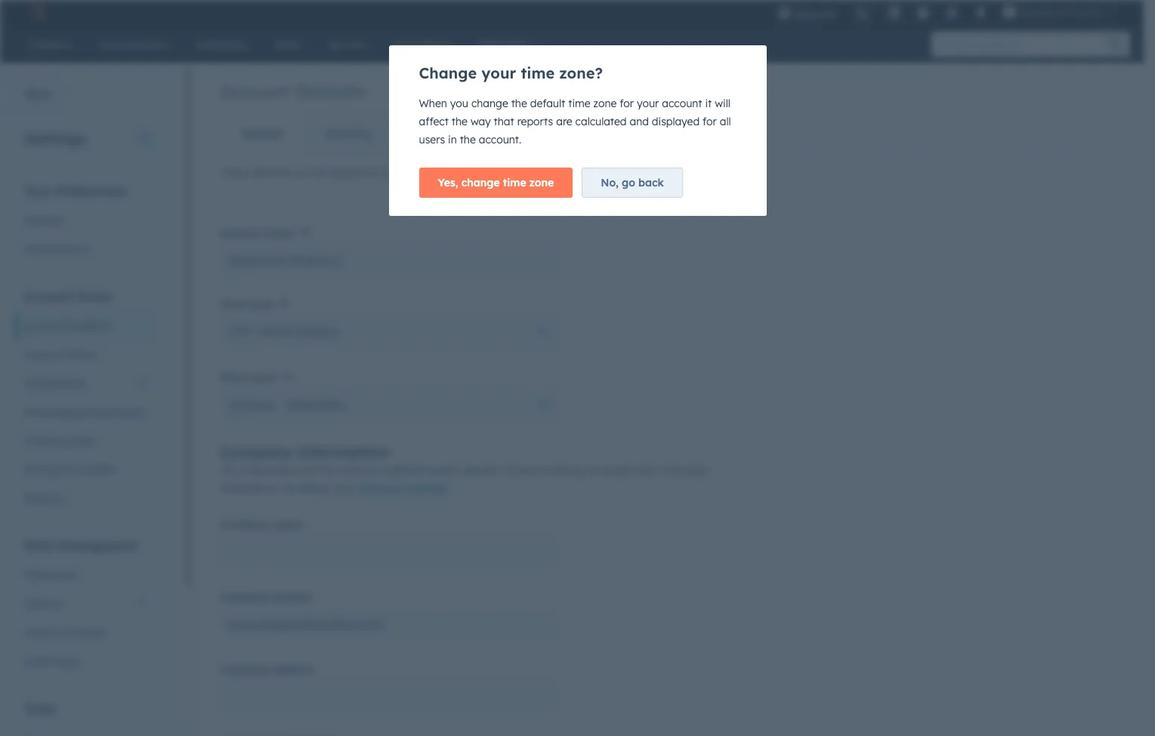 Task type: locate. For each thing, give the bounding box(es) containing it.
1 vertical spatial account defaults
[[24, 320, 110, 333]]

when
[[419, 97, 447, 110]]

2 horizontal spatial zone
[[594, 97, 617, 110]]

company down this
[[220, 518, 270, 532]]

company
[[220, 443, 292, 462], [220, 518, 270, 532], [220, 591, 270, 604], [220, 663, 270, 677]]

- for december
[[279, 397, 283, 413]]

1 horizontal spatial zone
[[529, 176, 554, 190]]

tara schultz image
[[1003, 5, 1016, 19]]

code
[[69, 434, 95, 448]]

- right january
[[279, 397, 283, 413]]

for left all
[[703, 115, 717, 128]]

account. down in
[[433, 166, 476, 180]]

a
[[379, 464, 386, 478]]

be left applied
[[314, 166, 326, 180]]

1 horizontal spatial general link
[[221, 116, 304, 152]]

1 vertical spatial will
[[295, 166, 311, 180]]

name down defaults
[[265, 227, 295, 241]]

0 horizontal spatial default
[[389, 464, 424, 478]]

users & teams link
[[15, 341, 158, 369]]

to right applied
[[369, 166, 380, 180]]

upgrade image
[[778, 7, 791, 20]]

domain
[[273, 591, 313, 604]]

will for these defaults will be applied to the entire account.
[[295, 166, 311, 180]]

0 vertical spatial default
[[530, 97, 565, 110]]

fiscal
[[220, 371, 250, 385]]

0 vertical spatial account.
[[479, 133, 521, 147]]

notifications link
[[15, 235, 158, 264]]

users & teams
[[24, 348, 98, 362]]

studios
[[1068, 6, 1103, 18]]

for left billing,
[[281, 482, 295, 496]]

1 vertical spatial be
[[322, 464, 335, 478]]

your right update
[[638, 464, 660, 478]]

time
[[521, 63, 555, 82], [568, 97, 591, 110], [503, 176, 526, 190]]

1 horizontal spatial for
[[620, 97, 634, 110]]

1 vertical spatial time
[[568, 97, 591, 110]]

default up account & billing .
[[389, 464, 424, 478]]

0 horizontal spatial -
[[255, 324, 260, 339]]

settings link
[[936, 0, 968, 24]]

0 horizontal spatial account defaults
[[24, 320, 110, 333]]

& inside data management element
[[63, 626, 70, 640]]

notifications image
[[974, 7, 988, 20]]

tracking code
[[24, 434, 95, 448]]

marketplaces image
[[888, 7, 902, 20]]

time inside yes, change time zone button
[[503, 176, 526, 190]]

2 vertical spatial zone
[[249, 297, 273, 311]]

account. inside when you change the default time zone for your account it will affect the way that reports are calculated and displayed for all users in the account.
[[479, 133, 521, 147]]

information
[[242, 464, 301, 478], [220, 482, 278, 496]]

time zone
[[220, 297, 273, 311]]

company for company information
[[220, 443, 292, 462]]

2 vertical spatial your
[[638, 464, 660, 478]]

eastern
[[296, 324, 339, 339]]

defaults
[[295, 80, 366, 103], [440, 127, 482, 141], [68, 320, 110, 333]]

Search HubSpot search field
[[932, 32, 1117, 57]]

0 vertical spatial your
[[481, 63, 516, 82]]

default inside when you change the default time zone for your account it will affect the way that reports are calculated and displayed for all users in the account.
[[530, 97, 565, 110]]

& for teams
[[55, 348, 63, 362]]

2 horizontal spatial defaults
[[440, 127, 482, 141]]

data management element
[[15, 538, 158, 676]]

0 horizontal spatial account.
[[433, 166, 476, 180]]

zone
[[594, 97, 617, 110], [529, 176, 554, 190], [249, 297, 273, 311]]

in
[[448, 133, 457, 147]]

import
[[24, 626, 60, 640]]

account.
[[479, 133, 521, 147], [433, 166, 476, 180]]

general link up defaults
[[221, 116, 304, 152]]

the
[[511, 97, 527, 110], [452, 115, 468, 128], [460, 133, 476, 147], [383, 166, 399, 180]]

0 horizontal spatial general link
[[15, 206, 158, 235]]

search button
[[1102, 32, 1130, 57]]

change up 'way'
[[471, 97, 508, 110]]

company left domain
[[220, 591, 270, 604]]

hubspot link
[[18, 3, 57, 21]]

0 vertical spatial defaults
[[295, 80, 366, 103]]

will
[[715, 97, 731, 110], [295, 166, 311, 180], [304, 464, 319, 478]]

0 horizontal spatial general
[[24, 214, 63, 227]]

4 company from the top
[[220, 663, 270, 677]]

default up the reports
[[530, 97, 565, 110]]

users
[[24, 348, 52, 362]]

your up that
[[481, 63, 516, 82]]

0 horizontal spatial defaults
[[68, 320, 110, 333]]

1 vertical spatial general link
[[15, 206, 158, 235]]

be inside this information will be used as a default where needed. if you're looking to update your company information for billing, visit
[[322, 464, 335, 478]]

- inside january - december popup button
[[279, 397, 283, 413]]

your preferences element
[[15, 183, 158, 264]]

hubspot image
[[27, 3, 45, 21]]

utc -04:00 eastern button
[[220, 316, 560, 347]]

& right 'privacy'
[[64, 463, 71, 477]]

displayed
[[652, 115, 700, 128]]

account setup
[[24, 289, 112, 304]]

general link
[[221, 116, 304, 152], [15, 206, 158, 235]]

2 company from the top
[[220, 518, 270, 532]]

0 horizontal spatial zone
[[249, 297, 273, 311]]

information down company information
[[242, 464, 301, 478]]

be left used
[[322, 464, 335, 478]]

1 horizontal spatial default
[[530, 97, 565, 110]]

menu
[[768, 0, 1126, 29]]

user
[[414, 127, 437, 141]]

utc -04:00 eastern
[[228, 324, 339, 339]]

2 vertical spatial time
[[503, 176, 526, 190]]

zone down currency link
[[529, 176, 554, 190]]

marketplaces button
[[879, 0, 911, 24]]

calling icon image
[[855, 8, 869, 21]]

will inside this information will be used as a default where needed. if you're looking to update your company information for billing, visit
[[304, 464, 319, 478]]

objects
[[24, 598, 62, 611]]

you
[[450, 97, 468, 110]]

& left billing
[[402, 482, 411, 496]]

marketplace
[[24, 406, 86, 419]]

help image
[[917, 7, 930, 20]]

1 vertical spatial to
[[586, 464, 596, 478]]

& for export
[[63, 626, 70, 640]]

branding
[[326, 127, 371, 141]]

preferences
[[56, 184, 126, 199]]

navigation
[[220, 115, 591, 153]]

change
[[471, 97, 508, 110], [461, 176, 500, 190]]

account
[[662, 97, 702, 110]]

information down this
[[220, 482, 278, 496]]

0 horizontal spatial for
[[281, 482, 295, 496]]

account & billing link
[[357, 482, 447, 496]]

audit logs link
[[15, 647, 158, 676]]

to left update
[[586, 464, 596, 478]]

1 vertical spatial defaults
[[440, 127, 482, 141]]

change inside button
[[461, 176, 500, 190]]

0 vertical spatial information
[[242, 464, 301, 478]]

all
[[720, 115, 731, 128]]

1 vertical spatial default
[[389, 464, 424, 478]]

2 vertical spatial for
[[281, 482, 295, 496]]

Company domain text field
[[220, 610, 560, 640]]

account
[[220, 80, 290, 103], [220, 227, 262, 241], [24, 289, 73, 304], [24, 320, 65, 333], [357, 482, 399, 496]]

your preferences
[[24, 184, 126, 199]]

2 horizontal spatial for
[[703, 115, 717, 128]]

3 company from the top
[[220, 591, 270, 604]]

you're
[[514, 464, 544, 478]]

privacy & consent link
[[15, 456, 158, 484]]

change inside when you change the default time zone for your account it will affect the way that reports are calculated and displayed for all users in the account.
[[471, 97, 508, 110]]

1 vertical spatial general
[[24, 214, 63, 227]]

default inside this information will be used as a default where needed. if you're looking to update your company information for billing, visit
[[389, 464, 424, 478]]

account defaults
[[220, 80, 366, 103], [24, 320, 110, 333]]

0 vertical spatial change
[[471, 97, 508, 110]]

general down your
[[24, 214, 63, 227]]

0 vertical spatial name
[[265, 227, 295, 241]]

1 horizontal spatial account.
[[479, 133, 521, 147]]

if
[[502, 464, 511, 478]]

change right yes,
[[461, 176, 500, 190]]

& left export
[[63, 626, 70, 640]]

company left the address
[[220, 663, 270, 677]]

& right the users
[[55, 348, 63, 362]]

general up defaults
[[242, 127, 283, 141]]

will right defaults
[[295, 166, 311, 180]]

account defaults up 'branding' link
[[220, 80, 366, 103]]

1 horizontal spatial account defaults
[[220, 80, 366, 103]]

1 vertical spatial for
[[703, 115, 717, 128]]

default
[[530, 97, 565, 110], [389, 464, 424, 478]]

time up are
[[568, 97, 591, 110]]

teams
[[66, 348, 98, 362]]

be for applied
[[314, 166, 326, 180]]

marketplace downloads
[[24, 406, 144, 419]]

tools
[[24, 702, 55, 717]]

1 horizontal spatial general
[[242, 127, 283, 141]]

for up 'and'
[[620, 97, 634, 110]]

time down currency link
[[503, 176, 526, 190]]

0 vertical spatial -
[[255, 324, 260, 339]]

general link down preferences
[[15, 206, 158, 235]]

security
[[24, 492, 65, 505]]

name
[[265, 227, 295, 241], [273, 518, 302, 532]]

back link
[[0, 80, 61, 110]]

company
[[663, 464, 710, 478]]

0 vertical spatial general
[[242, 127, 283, 141]]

Account name text field
[[220, 246, 560, 276]]

0 vertical spatial will
[[715, 97, 731, 110]]

0 vertical spatial account defaults
[[220, 80, 366, 103]]

your
[[24, 184, 52, 199]]

currency link
[[503, 116, 590, 152]]

your up 'and'
[[637, 97, 659, 110]]

general inside your preferences element
[[24, 214, 63, 227]]

data management
[[24, 539, 137, 554]]

account defaults up users & teams
[[24, 320, 110, 333]]

0 vertical spatial zone
[[594, 97, 617, 110]]

time left zone? on the top
[[521, 63, 555, 82]]

company up this
[[220, 443, 292, 462]]

account setup element
[[15, 289, 158, 513]]

name down billing,
[[273, 518, 302, 532]]

tracking
[[24, 434, 66, 448]]

import & export
[[24, 626, 106, 640]]

1 horizontal spatial to
[[586, 464, 596, 478]]

your inside this information will be used as a default where needed. if you're looking to update your company information for billing, visit
[[638, 464, 660, 478]]

the right in
[[460, 133, 476, 147]]

1 horizontal spatial defaults
[[295, 80, 366, 103]]

settings image
[[945, 7, 959, 20]]

1 vertical spatial change
[[461, 176, 500, 190]]

0 vertical spatial time
[[521, 63, 555, 82]]

defaults inside account setup element
[[68, 320, 110, 333]]

1 horizontal spatial -
[[279, 397, 283, 413]]

your inside when you change the default time zone for your account it will affect the way that reports are calculated and displayed for all users in the account.
[[637, 97, 659, 110]]

- right the utc
[[255, 324, 260, 339]]

1 company from the top
[[220, 443, 292, 462]]

your
[[481, 63, 516, 82], [637, 97, 659, 110], [638, 464, 660, 478]]

will up billing,
[[304, 464, 319, 478]]

1 vertical spatial your
[[637, 97, 659, 110]]

2 vertical spatial defaults
[[68, 320, 110, 333]]

account & billing .
[[357, 482, 450, 496]]

company domain
[[220, 591, 313, 604]]

zone right time
[[249, 297, 273, 311]]

information
[[297, 443, 390, 462]]

settings
[[24, 129, 86, 148]]

0 vertical spatial for
[[620, 97, 634, 110]]

- inside utc -04:00 eastern popup button
[[255, 324, 260, 339]]

2 vertical spatial will
[[304, 464, 319, 478]]

0 vertical spatial general link
[[221, 116, 304, 152]]

defaults for "account defaults" link
[[68, 320, 110, 333]]

zone up the "calculated"
[[594, 97, 617, 110]]

change your time zone?
[[419, 63, 603, 82]]

where
[[427, 464, 457, 478]]

1 vertical spatial -
[[279, 397, 283, 413]]

time for zone?
[[521, 63, 555, 82]]

0 vertical spatial be
[[314, 166, 326, 180]]

general link for your
[[15, 206, 158, 235]]

1 vertical spatial name
[[273, 518, 302, 532]]

account. down that
[[479, 133, 521, 147]]

- for 04:00
[[255, 324, 260, 339]]

will right it
[[715, 97, 731, 110]]

name for account name
[[265, 227, 295, 241]]

1 vertical spatial account.
[[433, 166, 476, 180]]

1 vertical spatial zone
[[529, 176, 554, 190]]

privacy
[[24, 463, 61, 477]]

0 horizontal spatial to
[[369, 166, 380, 180]]

the down you
[[452, 115, 468, 128]]



Task type: vqa. For each thing, say whether or not it's contained in the screenshot.
Created By Hubspot
no



Task type: describe. For each thing, give the bounding box(es) containing it.
way
[[471, 115, 491, 128]]

these
[[220, 166, 249, 180]]

audit logs
[[24, 655, 77, 669]]

privacy & consent
[[24, 463, 115, 477]]

general for your
[[24, 214, 63, 227]]

no, go back
[[601, 176, 664, 190]]

downloads
[[89, 406, 144, 419]]

be for used
[[322, 464, 335, 478]]

users
[[419, 133, 445, 147]]

notifications
[[24, 243, 89, 256]]

zone inside button
[[529, 176, 554, 190]]

search image
[[1109, 38, 1123, 51]]

apoptosis studios button
[[994, 0, 1126, 24]]

billing,
[[298, 482, 330, 496]]

to inside this information will be used as a default where needed. if you're looking to update your company information for billing, visit
[[586, 464, 596, 478]]

utc
[[228, 324, 252, 339]]

company information
[[220, 443, 390, 462]]

user defaults
[[414, 127, 482, 141]]

account name
[[220, 227, 295, 241]]

integrations
[[24, 377, 86, 391]]

the up that
[[511, 97, 527, 110]]

menu containing apoptosis studios
[[768, 0, 1126, 29]]

reports
[[517, 115, 553, 128]]

integrations button
[[15, 369, 158, 398]]

yes,
[[438, 176, 458, 190]]

time
[[220, 297, 245, 311]]

branding link
[[304, 116, 392, 152]]

account defaults link
[[15, 312, 158, 341]]

back
[[638, 176, 664, 190]]

january - december
[[228, 397, 346, 413]]

as
[[365, 464, 376, 478]]

tools element
[[15, 701, 158, 737]]

looking
[[547, 464, 583, 478]]

back
[[25, 88, 51, 101]]

are
[[556, 115, 572, 128]]

tracking code link
[[15, 427, 158, 456]]

needed.
[[460, 464, 499, 478]]

notifications button
[[968, 0, 994, 24]]

Company address text field
[[220, 682, 560, 712]]

1 vertical spatial information
[[220, 482, 278, 496]]

data
[[24, 539, 54, 554]]

time for zone
[[503, 176, 526, 190]]

general for account
[[242, 127, 283, 141]]

the left entire
[[383, 166, 399, 180]]

upgrade
[[794, 8, 837, 20]]

visit
[[333, 482, 354, 496]]

year
[[253, 371, 277, 385]]

company for company name
[[220, 518, 270, 532]]

04:00
[[260, 324, 292, 339]]

marketplace downloads link
[[15, 398, 158, 427]]

this information will be used as a default where needed. if you're looking to update your company information for billing, visit
[[220, 464, 710, 496]]

it
[[705, 97, 712, 110]]

zone inside when you change the default time zone for your account it will affect the way that reports are calculated and displayed for all users in the account.
[[594, 97, 617, 110]]

no, go back button
[[582, 168, 683, 198]]

go
[[622, 176, 635, 190]]

navigation containing general
[[220, 115, 591, 153]]

name for company name
[[273, 518, 302, 532]]

that
[[494, 115, 514, 128]]

will inside when you change the default time zone for your account it will affect the way that reports are calculated and displayed for all users in the account.
[[715, 97, 731, 110]]

objects button
[[15, 590, 158, 619]]

company for company address
[[220, 663, 270, 677]]

december
[[287, 397, 346, 413]]

for inside this information will be used as a default where needed. if you're looking to update your company information for billing, visit
[[281, 482, 295, 496]]

apoptosis
[[1019, 6, 1066, 18]]

company for company domain
[[220, 591, 270, 604]]

account defaults inside "account defaults" link
[[24, 320, 110, 333]]

company name
[[220, 518, 302, 532]]

calling icon button
[[849, 2, 875, 23]]

import & export link
[[15, 619, 158, 647]]

currency
[[525, 127, 569, 141]]

defaults for user defaults link
[[440, 127, 482, 141]]

this
[[220, 464, 240, 478]]

no,
[[601, 176, 619, 190]]

general link for account
[[221, 116, 304, 152]]

these defaults will be applied to the entire account.
[[220, 166, 476, 180]]

setup
[[77, 289, 112, 304]]

address
[[273, 663, 314, 677]]

security link
[[15, 484, 158, 513]]

management
[[58, 539, 137, 554]]

yes, change time zone button
[[419, 168, 573, 198]]

.
[[447, 482, 450, 496]]

properties
[[24, 569, 75, 583]]

used
[[338, 464, 362, 478]]

time inside when you change the default time zone for your account it will affect the way that reports are calculated and displayed for all users in the account.
[[568, 97, 591, 110]]

january - december button
[[220, 390, 560, 420]]

and
[[630, 115, 649, 128]]

yes, change time zone
[[438, 176, 554, 190]]

Company name text field
[[220, 537, 560, 567]]

consent
[[74, 463, 115, 477]]

& for billing
[[402, 482, 411, 496]]

when you change the default time zone for your account it will affect the way that reports are calculated and displayed for all users in the account.
[[419, 97, 731, 147]]

calculated
[[575, 115, 627, 128]]

0 vertical spatial to
[[369, 166, 380, 180]]

update
[[599, 464, 635, 478]]

will for this information will be used as a default where needed. if you're looking to update your company information for billing, visit
[[304, 464, 319, 478]]

& for consent
[[64, 463, 71, 477]]



